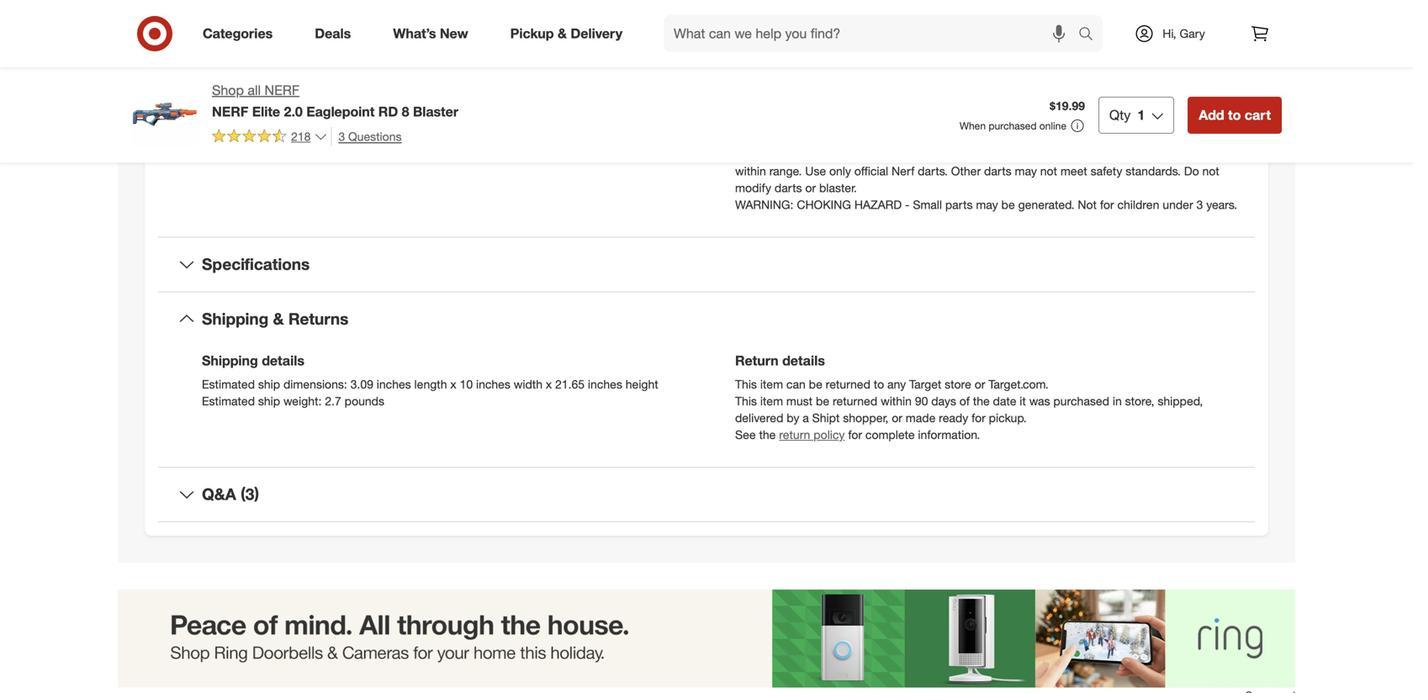 Task type: describe. For each thing, give the bounding box(es) containing it.
eaglepoint
[[307, 103, 375, 120]]

cart
[[1245, 107, 1271, 123]]

kids!
[[658, 63, 683, 77]]

2 item from the top
[[761, 394, 783, 409]]

great for basket
[[219, 22, 256, 37]]

2 x from the left
[[546, 377, 552, 392]]

1 vertical spatial be
[[809, 377, 823, 392]]

the inside great holiday gift: nerf blasters make the perfect holiday or christmas gift for kids! great gifts under 25 dollars!
[[446, 63, 463, 77]]

holiday
[[259, 63, 309, 77]]

great holiday gift: nerf blasters make the perfect holiday or christmas gift for kids! great gifts under 25 dollars!
[[219, 63, 683, 94]]

2.0
[[284, 103, 303, 120]]

nerf and all related properties are trademarks of hasbro.
[[735, 46, 1034, 61]]

categories link
[[188, 15, 294, 52]]

0 vertical spatial returned
[[826, 377, 871, 392]]

to inside button
[[1229, 107, 1242, 123]]

girls
[[432, 22, 467, 37]]

& for pickup
[[558, 25, 567, 42]]

for right ready
[[972, 411, 986, 425]]

pickup & delivery link
[[496, 15, 644, 52]]

shipping for shipping & returns
[[202, 309, 269, 328]]

1 horizontal spatial the
[[759, 428, 776, 442]]

1 item from the top
[[761, 377, 783, 392]]

2 ship from the top
[[258, 394, 280, 409]]

complete
[[866, 428, 915, 442]]

categories
[[203, 25, 273, 42]]

1 this from the top
[[735, 377, 757, 392]]

0 vertical spatial of
[[980, 46, 990, 61]]

0 vertical spatial nerf
[[735, 46, 758, 61]]

generated.
[[1019, 197, 1075, 212]]

0 horizontal spatial do
[[797, 147, 812, 162]]

hazard
[[855, 197, 902, 212]]

1 horizontal spatial darts
[[985, 164, 1012, 178]]

or right store
[[975, 377, 986, 392]]

up:
[[542, 22, 561, 37]]

target.com.
[[989, 377, 1049, 392]]

christmas
[[564, 63, 618, 77]]

shipping & returns
[[202, 309, 349, 328]]

2 warning: from the top
[[735, 197, 794, 212]]

years.
[[1207, 197, 1238, 212]]

shop
[[212, 82, 244, 98]]

shipping details estimated ship dimensions: 3.09 inches length x 10 inches width x 21.65 inches height estimated ship weight: 2.7 pounds
[[202, 353, 659, 409]]

fillers!
[[257, 39, 288, 54]]

blaster.
[[820, 180, 857, 195]]

easter
[[259, 22, 304, 37]]

details for shipping
[[262, 353, 305, 369]]

of inside warning: do not aim at eyes or face. use of eyewear recommended for players and people within range. use only official nerf darts. other darts may not meet safety standards. do not modify darts or blaster. warning: choking hazard - small parts may be generated. not for children under 3 years.
[[966, 147, 976, 162]]

pickup
[[510, 25, 554, 42]]

-
[[905, 197, 910, 212]]

1 inches from the left
[[377, 377, 411, 392]]

return policy link
[[779, 428, 845, 442]]

holiday
[[507, 63, 547, 77]]

qty 1
[[1110, 107, 1145, 123]]

height
[[626, 377, 659, 392]]

1 vertical spatial returned
[[833, 394, 878, 409]]

official
[[855, 164, 889, 178]]

0 horizontal spatial 3
[[339, 129, 345, 144]]

details for return
[[783, 353, 825, 369]]

pounds
[[345, 394, 385, 409]]

within inside warning: do not aim at eyes or face. use of eyewear recommended for players and people within range. use only official nerf darts. other darts may not meet safety standards. do not modify darts or blaster. warning: choking hazard - small parts may be generated. not for children under 3 years.
[[735, 164, 766, 178]]

1 vertical spatial may
[[976, 197, 999, 212]]

not
[[1078, 197, 1097, 212]]

8 for ages
[[504, 22, 511, 37]]

made
[[906, 411, 936, 425]]

range.
[[770, 164, 802, 178]]

see
[[735, 428, 756, 442]]

2 vertical spatial be
[[816, 394, 830, 409]]

by
[[787, 411, 800, 425]]

8 for rd
[[402, 103, 409, 120]]

0 vertical spatial and
[[762, 46, 781, 61]]

specifications button
[[158, 238, 1256, 291]]

for up safety on the top of page
[[1107, 147, 1121, 162]]

3 inches from the left
[[588, 377, 623, 392]]

under inside warning: do not aim at eyes or face. use of eyewear recommended for players and people within range. use only official nerf darts. other darts may not meet safety standards. do not modify darts or blaster. warning: choking hazard - small parts may be generated. not for children under 3 years.
[[1163, 197, 1194, 212]]

only
[[830, 164, 851, 178]]

face.
[[913, 147, 938, 162]]

shop all nerf nerf elite 2.0 eaglepoint rd 8 blaster
[[212, 82, 459, 120]]

recommended
[[1026, 147, 1104, 162]]

must
[[787, 394, 813, 409]]

small
[[913, 197, 942, 212]]

21.65
[[555, 377, 585, 392]]

all inside shop all nerf nerf elite 2.0 eaglepoint rd 8 blaster
[[248, 82, 261, 98]]

1 horizontal spatial not
[[1041, 164, 1058, 178]]

gifts
[[251, 80, 274, 94]]

players
[[1124, 147, 1162, 162]]

shipt
[[813, 411, 840, 425]]

eyes
[[871, 147, 896, 162]]

perfect inside great holiday gift: nerf blasters make the perfect holiday or christmas gift for kids! great gifts under 25 dollars!
[[466, 63, 504, 77]]

1 and from the left
[[405, 22, 429, 37]]

dollars!
[[328, 80, 366, 94]]

length
[[414, 377, 447, 392]]

new
[[440, 25, 468, 42]]

3 questions link
[[331, 127, 402, 146]]

perfect inside the great easter gifts for boys and girls ages 8 and up: the perfect easter basket fillers!
[[587, 22, 625, 37]]

blaster
[[413, 103, 459, 120]]

return
[[779, 428, 811, 442]]

target
[[910, 377, 942, 392]]

deals
[[315, 25, 351, 42]]

1
[[1138, 107, 1145, 123]]

online
[[1040, 119, 1067, 132]]

0 horizontal spatial darts
[[775, 180, 802, 195]]

advertisement region
[[118, 590, 1296, 688]]

children
[[1118, 197, 1160, 212]]

darts.
[[918, 164, 948, 178]]

properties
[[839, 46, 894, 61]]

and inside warning: do not aim at eyes or face. use of eyewear recommended for players and people within range. use only official nerf darts. other darts may not meet safety standards. do not modify darts or blaster. warning: choking hazard - small parts may be generated. not for children under 3 years.
[[1165, 147, 1185, 162]]

store,
[[1126, 394, 1155, 409]]

delivered
[[735, 411, 784, 425]]

questions
[[348, 129, 402, 144]]

ready
[[939, 411, 969, 425]]

1 estimated from the top
[[202, 377, 255, 392]]

warning: do not aim at eyes or face. use of eyewear recommended for players and people within range. use only official nerf darts. other darts may not meet safety standards. do not modify darts or blaster. warning: choking hazard - small parts may be generated. not for children under 3 years.
[[735, 147, 1238, 212]]

nerf inside warning: do not aim at eyes or face. use of eyewear recommended for players and people within range. use only official nerf darts. other darts may not meet safety standards. do not modify darts or blaster. warning: choking hazard - small parts may be generated. not for children under 3 years.
[[892, 164, 915, 178]]

gifts
[[307, 22, 340, 37]]

hi, gary
[[1163, 26, 1206, 41]]

what's new
[[393, 25, 468, 42]]

shipped,
[[1158, 394, 1203, 409]]

image of nerf elite 2.0 eaglepoint rd 8 blaster image
[[131, 81, 199, 148]]

for
[[343, 22, 367, 37]]

search
[[1071, 27, 1112, 43]]

eyewear
[[979, 147, 1023, 162]]

2 this from the top
[[735, 394, 757, 409]]

search button
[[1071, 15, 1112, 56]]

return details this item can be returned to any target store or target.com. this item must be returned within 90 days of the date it was purchased in store, shipped, delivered by a shipt shopper, or made ready for pickup. see the return policy for complete information.
[[735, 353, 1203, 442]]

when purchased online
[[960, 119, 1067, 132]]

when
[[960, 119, 986, 132]]



Task type: vqa. For each thing, say whether or not it's contained in the screenshot.
rightmost may
yes



Task type: locate. For each thing, give the bounding box(es) containing it.
1 vertical spatial nerf
[[212, 103, 248, 120]]

great
[[219, 80, 248, 94]]

What can we help you find? suggestions appear below search field
[[664, 15, 1083, 52]]

1 horizontal spatial to
[[1229, 107, 1242, 123]]

blasters
[[369, 63, 411, 77]]

under down holiday
[[277, 80, 308, 94]]

shipping for shipping details estimated ship dimensions: 3.09 inches length x 10 inches width x 21.65 inches height estimated ship weight: 2.7 pounds
[[202, 353, 258, 369]]

details up can
[[783, 353, 825, 369]]

1 vertical spatial within
[[881, 394, 912, 409]]

do up range.
[[797, 147, 812, 162]]

2 vertical spatial of
[[960, 394, 970, 409]]

0 horizontal spatial use
[[806, 164, 826, 178]]

0 horizontal spatial not
[[816, 147, 833, 162]]

1 x from the left
[[451, 377, 457, 392]]

people
[[1188, 147, 1225, 162]]

3
[[339, 129, 345, 144], [1197, 197, 1204, 212]]

nerf down "eyes"
[[892, 164, 915, 178]]

nerf
[[735, 46, 758, 61], [343, 63, 366, 77], [892, 164, 915, 178]]

0 horizontal spatial all
[[248, 82, 261, 98]]

1 warning: from the top
[[735, 147, 794, 162]]

1 vertical spatial item
[[761, 394, 783, 409]]

x
[[451, 377, 457, 392], [546, 377, 552, 392]]

3.09
[[351, 377, 374, 392]]

1 horizontal spatial details
[[783, 353, 825, 369]]

8 inside shop all nerf nerf elite 2.0 eaglepoint rd 8 blaster
[[402, 103, 409, 120]]

all
[[785, 46, 796, 61], [248, 82, 261, 98]]

and
[[762, 46, 781, 61], [1165, 147, 1185, 162]]

0 horizontal spatial the
[[446, 63, 463, 77]]

218 link
[[212, 127, 328, 147]]

0 horizontal spatial and
[[405, 22, 429, 37]]

&
[[558, 25, 567, 42], [273, 309, 284, 328]]

do down people
[[1185, 164, 1200, 178]]

not down recommended
[[1041, 164, 1058, 178]]

this down return
[[735, 377, 757, 392]]

it
[[1020, 394, 1026, 409]]

nerf left related on the right
[[735, 46, 758, 61]]

ship left weight:
[[258, 394, 280, 409]]

gift
[[621, 63, 638, 77]]

0 vertical spatial item
[[761, 377, 783, 392]]

1 vertical spatial 3
[[1197, 197, 1204, 212]]

2 and from the left
[[514, 22, 539, 37]]

90
[[915, 394, 928, 409]]

1 vertical spatial perfect
[[466, 63, 504, 77]]

0 vertical spatial this
[[735, 377, 757, 392]]

inches right "10"
[[476, 377, 511, 392]]

0 vertical spatial all
[[785, 46, 796, 61]]

0 horizontal spatial purchased
[[989, 119, 1037, 132]]

safety
[[1091, 164, 1123, 178]]

1 vertical spatial to
[[874, 377, 885, 392]]

dimensions:
[[284, 377, 347, 392]]

for down the shopper,
[[849, 428, 863, 442]]

2.7
[[325, 394, 341, 409]]

2 estimated from the top
[[202, 394, 255, 409]]

estimated left weight:
[[202, 394, 255, 409]]

shipping inside dropdown button
[[202, 309, 269, 328]]

for right not
[[1101, 197, 1115, 212]]

of left "hasbro."
[[980, 46, 990, 61]]

0 horizontal spatial under
[[277, 80, 308, 94]]

0 vertical spatial purchased
[[989, 119, 1037, 132]]

1 horizontal spatial use
[[942, 147, 962, 162]]

choking
[[797, 197, 852, 212]]

perfect down ages
[[466, 63, 504, 77]]

nerf down holiday
[[265, 82, 300, 98]]

rd
[[379, 103, 398, 120]]

1 horizontal spatial within
[[881, 394, 912, 409]]

region
[[118, 590, 1296, 693]]

0 vertical spatial within
[[735, 164, 766, 178]]

1 vertical spatial great
[[219, 63, 256, 77]]

details up dimensions: on the bottom left of the page
[[262, 353, 305, 369]]

2 horizontal spatial nerf
[[892, 164, 915, 178]]

to
[[1229, 107, 1242, 123], [874, 377, 885, 392]]

item left can
[[761, 377, 783, 392]]

1 shipping from the top
[[202, 309, 269, 328]]

or up choking
[[806, 180, 816, 195]]

or up complete
[[892, 411, 903, 425]]

8 right rd
[[402, 103, 409, 120]]

0 vertical spatial under
[[277, 80, 308, 94]]

great inside the great easter gifts for boys and girls ages 8 and up: the perfect easter basket fillers!
[[219, 22, 256, 37]]

item up delivered
[[761, 394, 783, 409]]

0 vertical spatial use
[[942, 147, 962, 162]]

estimated down shipping & returns
[[202, 377, 255, 392]]

0 vertical spatial shipping
[[202, 309, 269, 328]]

1 horizontal spatial purchased
[[1054, 394, 1110, 409]]

2 inches from the left
[[476, 377, 511, 392]]

shipping down specifications
[[202, 309, 269, 328]]

1 vertical spatial ship
[[258, 394, 280, 409]]

this up delivered
[[735, 394, 757, 409]]

1 horizontal spatial 3
[[1197, 197, 1204, 212]]

0 horizontal spatial &
[[273, 309, 284, 328]]

perfect right the the
[[587, 22, 625, 37]]

inches right 3.09
[[377, 377, 411, 392]]

of down store
[[960, 394, 970, 409]]

0 vertical spatial estimated
[[202, 377, 255, 392]]

pickup.
[[989, 411, 1027, 425]]

may down eyewear
[[1015, 164, 1037, 178]]

8 right ages
[[504, 22, 511, 37]]

warning: up range.
[[735, 147, 794, 162]]

darts down range.
[[775, 180, 802, 195]]

1 horizontal spatial and
[[514, 22, 539, 37]]

0 horizontal spatial to
[[874, 377, 885, 392]]

for right gift on the top left of page
[[641, 63, 655, 77]]

1 horizontal spatial all
[[785, 46, 796, 61]]

purchased up eyewear
[[989, 119, 1037, 132]]

what's new link
[[379, 15, 489, 52]]

are
[[897, 46, 914, 61]]

1 horizontal spatial nerf
[[735, 46, 758, 61]]

item
[[761, 377, 783, 392], [761, 394, 783, 409]]

2 horizontal spatial the
[[973, 394, 990, 409]]

and left related on the right
[[762, 46, 781, 61]]

use left only
[[806, 164, 826, 178]]

all left related on the right
[[785, 46, 796, 61]]

2 great from the top
[[219, 63, 256, 77]]

great easter gifts for boys and girls ages 8 and up: the perfect easter basket fillers!
[[219, 22, 662, 54]]

1 great from the top
[[219, 22, 256, 37]]

ship left dimensions: on the bottom left of the page
[[258, 377, 280, 392]]

and right "boys"
[[405, 22, 429, 37]]

and left up:
[[514, 22, 539, 37]]

or inside great holiday gift: nerf blasters make the perfect holiday or christmas gift for kids! great gifts under 25 dollars!
[[550, 63, 561, 77]]

0 vertical spatial the
[[446, 63, 463, 77]]

2 details from the left
[[783, 353, 825, 369]]

0 vertical spatial perfect
[[587, 22, 625, 37]]

nerf up dollars!
[[343, 63, 366, 77]]

great up basket
[[219, 22, 256, 37]]

nerf inside great holiday gift: nerf blasters make the perfect holiday or christmas gift for kids! great gifts under 25 dollars!
[[343, 63, 366, 77]]

& right pickup
[[558, 25, 567, 42]]

within up the 'modify' on the right top of page
[[735, 164, 766, 178]]

date
[[993, 394, 1017, 409]]

specifications
[[202, 255, 310, 274]]

shopper,
[[843, 411, 889, 425]]

to left any
[[874, 377, 885, 392]]

1 vertical spatial warning:
[[735, 197, 794, 212]]

nerf down shop
[[212, 103, 248, 120]]

1 vertical spatial and
[[1165, 147, 1185, 162]]

information.
[[918, 428, 981, 442]]

0 horizontal spatial details
[[262, 353, 305, 369]]

0 vertical spatial great
[[219, 22, 256, 37]]

delivery
[[571, 25, 623, 42]]

1 horizontal spatial nerf
[[265, 82, 300, 98]]

1 vertical spatial nerf
[[343, 63, 366, 77]]

or
[[550, 63, 561, 77], [899, 147, 910, 162], [806, 180, 816, 195], [975, 377, 986, 392], [892, 411, 903, 425]]

3 left years. at the top right
[[1197, 197, 1204, 212]]

purchased left in
[[1054, 394, 1110, 409]]

policy
[[814, 428, 845, 442]]

details inside return details this item can be returned to any target store or target.com. this item must be returned within 90 days of the date it was purchased in store, shipped, delivered by a shipt shopper, or made ready for pickup. see the return policy for complete information.
[[783, 353, 825, 369]]

1 vertical spatial do
[[1185, 164, 1200, 178]]

great up great
[[219, 63, 256, 77]]

of inside return details this item can be returned to any target store or target.com. this item must be returned within 90 days of the date it was purchased in store, shipped, delivered by a shipt shopper, or made ready for pickup. see the return policy for complete information.
[[960, 394, 970, 409]]

for inside great holiday gift: nerf blasters make the perfect holiday or christmas gift for kids! great gifts under 25 dollars!
[[641, 63, 655, 77]]

0 vertical spatial to
[[1229, 107, 1242, 123]]

under right children
[[1163, 197, 1194, 212]]

details
[[262, 353, 305, 369], [783, 353, 825, 369]]

1 horizontal spatial &
[[558, 25, 567, 42]]

& for shipping
[[273, 309, 284, 328]]

under inside great holiday gift: nerf blasters make the perfect holiday or christmas gift for kids! great gifts under 25 dollars!
[[277, 80, 308, 94]]

be inside warning: do not aim at eyes or face. use of eyewear recommended for players and people within range. use only official nerf darts. other darts may not meet safety standards. do not modify darts or blaster. warning: choking hazard - small parts may be generated. not for children under 3 years.
[[1002, 197, 1015, 212]]

0 horizontal spatial nerf
[[212, 103, 248, 120]]

1 vertical spatial use
[[806, 164, 826, 178]]

not down people
[[1203, 164, 1220, 178]]

inches right 21.65
[[588, 377, 623, 392]]

the left the date
[[973, 394, 990, 409]]

may right parts
[[976, 197, 999, 212]]

be up shipt
[[816, 394, 830, 409]]

be
[[1002, 197, 1015, 212], [809, 377, 823, 392], [816, 394, 830, 409]]

0 vertical spatial 3
[[339, 129, 345, 144]]

shipping down shipping & returns
[[202, 353, 258, 369]]

make
[[414, 63, 443, 77]]

be left generated.
[[1002, 197, 1015, 212]]

the
[[446, 63, 463, 77], [973, 394, 990, 409], [759, 428, 776, 442]]

0 vertical spatial nerf
[[265, 82, 300, 98]]

& left the returns on the top
[[273, 309, 284, 328]]

1 vertical spatial 8
[[402, 103, 409, 120]]

1 vertical spatial estimated
[[202, 394, 255, 409]]

1 details from the left
[[262, 353, 305, 369]]

2 horizontal spatial inches
[[588, 377, 623, 392]]

returns
[[289, 309, 349, 328]]

x left "10"
[[451, 377, 457, 392]]

darts down eyewear
[[985, 164, 1012, 178]]

warning: down the 'modify' on the right top of page
[[735, 197, 794, 212]]

shipping inside shipping details estimated ship dimensions: 3.09 inches length x 10 inches width x 21.65 inches height estimated ship weight: 2.7 pounds
[[202, 353, 258, 369]]

0 horizontal spatial perfect
[[466, 63, 504, 77]]

perfect
[[587, 22, 625, 37], [466, 63, 504, 77]]

2 vertical spatial nerf
[[892, 164, 915, 178]]

1 horizontal spatial do
[[1185, 164, 1200, 178]]

the right the make
[[446, 63, 463, 77]]

2 shipping from the top
[[202, 353, 258, 369]]

& inside shipping & returns dropdown button
[[273, 309, 284, 328]]

to inside return details this item can be returned to any target store or target.com. this item must be returned within 90 days of the date it was purchased in store, shipped, delivered by a shipt shopper, or made ready for pickup. see the return policy for complete information.
[[874, 377, 885, 392]]

0 vertical spatial &
[[558, 25, 567, 42]]

1 ship from the top
[[258, 377, 280, 392]]

standards.
[[1126, 164, 1181, 178]]

0 vertical spatial 8
[[504, 22, 511, 37]]

other
[[952, 164, 981, 178]]

1 horizontal spatial under
[[1163, 197, 1194, 212]]

and
[[405, 22, 429, 37], [514, 22, 539, 37]]

not left aim
[[816, 147, 833, 162]]

& inside pickup & delivery "link"
[[558, 25, 567, 42]]

1 vertical spatial shipping
[[202, 353, 258, 369]]

related
[[800, 46, 836, 61]]

modify
[[735, 180, 772, 195]]

0 vertical spatial darts
[[985, 164, 1012, 178]]

0 vertical spatial may
[[1015, 164, 1037, 178]]

not
[[816, 147, 833, 162], [1041, 164, 1058, 178], [1203, 164, 1220, 178]]

boys
[[370, 22, 401, 37]]

1 horizontal spatial x
[[546, 377, 552, 392]]

0 horizontal spatial inches
[[377, 377, 411, 392]]

1 vertical spatial under
[[1163, 197, 1194, 212]]

1 horizontal spatial perfect
[[587, 22, 625, 37]]

0 horizontal spatial may
[[976, 197, 999, 212]]

within inside return details this item can be returned to any target store or target.com. this item must be returned within 90 days of the date it was purchased in store, shipped, delivered by a shipt shopper, or made ready for pickup. see the return policy for complete information.
[[881, 394, 912, 409]]

3 inside warning: do not aim at eyes or face. use of eyewear recommended for players and people within range. use only official nerf darts. other darts may not meet safety standards. do not modify darts or blaster. warning: choking hazard - small parts may be generated. not for children under 3 years.
[[1197, 197, 1204, 212]]

easter
[[628, 22, 662, 37]]

0 vertical spatial do
[[797, 147, 812, 162]]

aim
[[836, 147, 855, 162]]

0 horizontal spatial and
[[762, 46, 781, 61]]

add
[[1199, 107, 1225, 123]]

add to cart button
[[1188, 97, 1282, 134]]

3 down eaglepoint
[[339, 129, 345, 144]]

0 horizontal spatial x
[[451, 377, 457, 392]]

add to cart
[[1199, 107, 1271, 123]]

or right holiday
[[550, 63, 561, 77]]

0 horizontal spatial 8
[[402, 103, 409, 120]]

1 vertical spatial the
[[973, 394, 990, 409]]

shipping
[[202, 309, 269, 328], [202, 353, 258, 369]]

0 vertical spatial be
[[1002, 197, 1015, 212]]

be right can
[[809, 377, 823, 392]]

all up elite
[[248, 82, 261, 98]]

0 horizontal spatial nerf
[[343, 63, 366, 77]]

1 vertical spatial darts
[[775, 180, 802, 195]]

1 vertical spatial of
[[966, 147, 976, 162]]

x right width at the left bottom
[[546, 377, 552, 392]]

10
[[460, 377, 473, 392]]

great inside great holiday gift: nerf blasters make the perfect holiday or christmas gift for kids! great gifts under 25 dollars!
[[219, 63, 256, 77]]

for
[[641, 63, 655, 77], [1107, 147, 1121, 162], [1101, 197, 1115, 212], [972, 411, 986, 425], [849, 428, 863, 442]]

basket
[[219, 39, 254, 54]]

of up other
[[966, 147, 976, 162]]

to right add at the right top of the page
[[1229, 107, 1242, 123]]

2 horizontal spatial not
[[1203, 164, 1220, 178]]

may
[[1015, 164, 1037, 178], [976, 197, 999, 212]]

at
[[858, 147, 868, 162]]

great for great
[[219, 63, 256, 77]]

inches
[[377, 377, 411, 392], [476, 377, 511, 392], [588, 377, 623, 392]]

1 horizontal spatial 8
[[504, 22, 511, 37]]

1 vertical spatial purchased
[[1054, 394, 1110, 409]]

nerf
[[265, 82, 300, 98], [212, 103, 248, 120]]

details inside shipping details estimated ship dimensions: 3.09 inches length x 10 inches width x 21.65 inches height estimated ship weight: 2.7 pounds
[[262, 353, 305, 369]]

weight:
[[284, 394, 322, 409]]

any
[[888, 377, 906, 392]]

q&a
[[202, 485, 236, 504]]

1 vertical spatial this
[[735, 394, 757, 409]]

1 horizontal spatial and
[[1165, 147, 1185, 162]]

darts
[[985, 164, 1012, 178], [775, 180, 802, 195]]

and up standards.
[[1165, 147, 1185, 162]]

what's
[[393, 25, 436, 42]]

within down any
[[881, 394, 912, 409]]

0 horizontal spatial within
[[735, 164, 766, 178]]

or right "eyes"
[[899, 147, 910, 162]]

use up other
[[942, 147, 962, 162]]

purchased inside return details this item can be returned to any target store or target.com. this item must be returned within 90 days of the date it was purchased in store, shipped, delivered by a shipt shopper, or made ready for pickup. see the return policy for complete information.
[[1054, 394, 1110, 409]]

can
[[787, 377, 806, 392]]

2 vertical spatial the
[[759, 428, 776, 442]]

8 inside the great easter gifts for boys and girls ages 8 and up: the perfect easter basket fillers!
[[504, 22, 511, 37]]

0 vertical spatial ship
[[258, 377, 280, 392]]

the down delivered
[[759, 428, 776, 442]]



